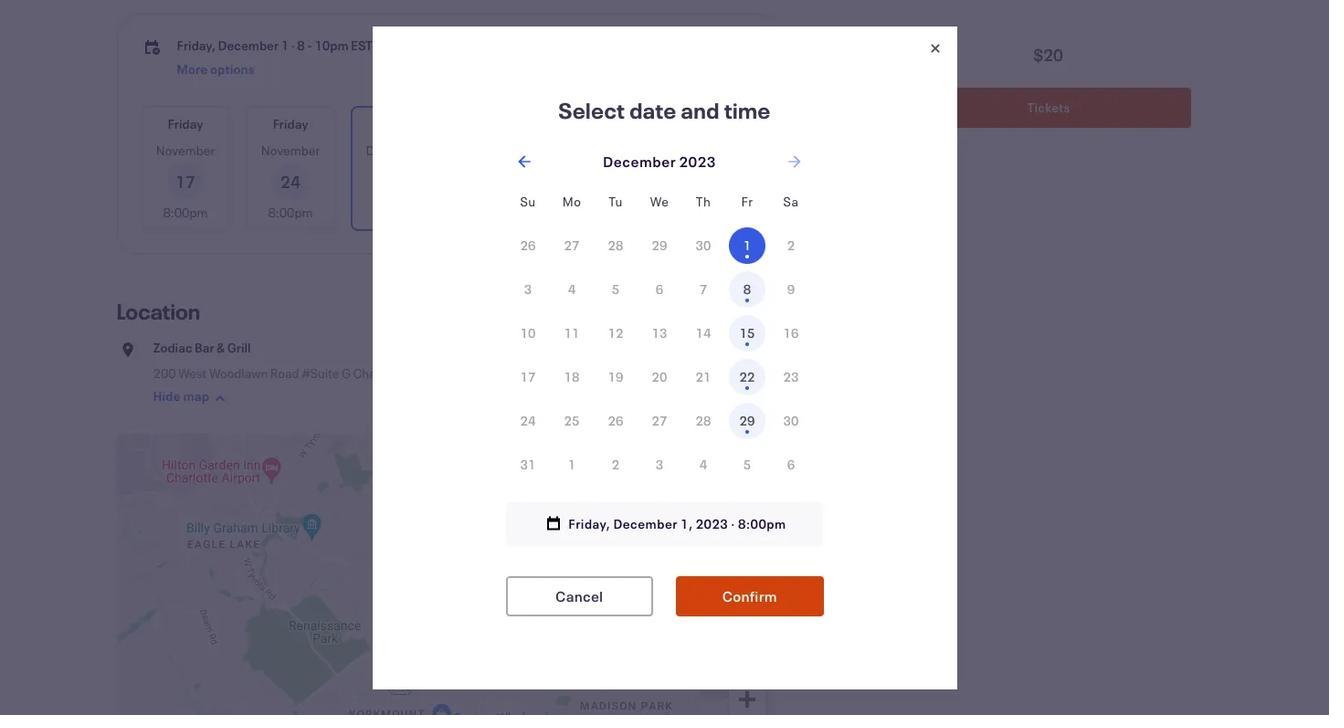 Task type: vqa. For each thing, say whether or not it's contained in the screenshot.


Task type: locate. For each thing, give the bounding box(es) containing it.
5 button
[[598, 271, 634, 308], [729, 446, 766, 483]]

2 horizontal spatial 1
[[744, 236, 751, 254]]

5 for the bottommost 5 button
[[744, 456, 751, 473]]

20 button
[[642, 359, 678, 395]]

6 up 13
[[656, 280, 664, 297]]

28 down tuesday element
[[608, 236, 624, 254]]

1 horizontal spatial 1 button
[[729, 227, 766, 264]]

1 down '25' button
[[568, 456, 576, 473]]

1 friday from the left
[[168, 115, 203, 133]]

1 vertical spatial 30
[[784, 412, 799, 429]]

and
[[681, 96, 720, 125]]

friday,
[[177, 37, 216, 54], [569, 515, 611, 532]]

th
[[696, 192, 711, 210]]

1 vertical spatial 6
[[788, 456, 795, 473]]

0 vertical spatial 6 button
[[642, 271, 678, 308]]

26 down sunday 'element'
[[521, 236, 536, 254]]

5 button up 12
[[598, 271, 634, 308]]

0 vertical spatial 2
[[788, 236, 795, 254]]

1 vertical spatial 5
[[744, 456, 751, 473]]

0 horizontal spatial 4 button
[[554, 271, 590, 308]]

· left -
[[291, 37, 295, 54]]

0 horizontal spatial 1 button
[[554, 446, 590, 483]]

1 horizontal spatial 3
[[656, 456, 664, 473]]

cancel button
[[506, 576, 654, 616]]

1 left -
[[281, 37, 289, 54]]

0 horizontal spatial 6
[[656, 280, 664, 297]]

friday element
[[726, 180, 770, 223]]

27 button
[[554, 227, 590, 264], [642, 403, 678, 439]]

0 horizontal spatial 27 button
[[554, 227, 590, 264]]

0 vertical spatial ·
[[291, 37, 295, 54]]

tuesday element
[[594, 180, 638, 223]]

1 horizontal spatial 2
[[788, 236, 795, 254]]

1 vertical spatial 24
[[521, 412, 536, 429]]

0 vertical spatial 4
[[568, 280, 576, 297]]

30 for 30 button to the right
[[784, 412, 799, 429]]

confirm
[[722, 586, 777, 605]]

6 button
[[642, 271, 678, 308], [773, 446, 810, 483]]

2023
[[696, 515, 729, 532]]

0 horizontal spatial 28 button
[[598, 227, 634, 264]]

1 vertical spatial 28
[[696, 412, 711, 429]]

0 vertical spatial 3 button
[[510, 271, 547, 308]]

30 down thursday element
[[696, 236, 711, 254]]

0 vertical spatial 1
[[281, 37, 289, 54]]

29
[[652, 236, 668, 254], [740, 412, 755, 429]]

0 horizontal spatial 17
[[176, 171, 196, 193]]

28
[[608, 236, 624, 254], [696, 412, 711, 429]]

december inside select date and time alert dialog
[[614, 515, 678, 532]]

0 vertical spatial 5
[[612, 280, 620, 297]]

1 horizontal spatial november
[[261, 142, 320, 159]]

december
[[218, 37, 279, 54], [366, 142, 425, 159], [471, 142, 531, 159], [576, 142, 636, 159], [614, 515, 678, 532]]

28 down 21 button
[[696, 412, 711, 429]]

7
[[700, 280, 708, 297]]

1 vertical spatial 4
[[700, 456, 708, 473]]

3 up 10 in the top left of the page
[[524, 280, 532, 297]]

6
[[656, 280, 664, 297], [788, 456, 795, 473]]

17 button
[[510, 359, 547, 395]]

2 button up the friday, december 1, 2023 · 8:00pm
[[598, 446, 634, 483]]

november for 17
[[156, 142, 215, 159]]

1 horizontal spatial 6 button
[[773, 446, 810, 483]]

1 vertical spatial 29
[[740, 412, 755, 429]]

1 horizontal spatial 24
[[521, 412, 536, 429]]

1 vertical spatial 28 button
[[685, 403, 722, 439]]

0 vertical spatial 30
[[696, 236, 711, 254]]

15
[[596, 171, 616, 193], [740, 324, 755, 341]]

0 horizontal spatial 3
[[524, 280, 532, 297]]

we
[[650, 192, 669, 210]]

1 vertical spatial 17
[[521, 368, 536, 385]]

0 horizontal spatial 29
[[652, 236, 668, 254]]

0 vertical spatial 1 button
[[729, 227, 766, 264]]

15 down 8 button
[[740, 324, 755, 341]]

·
[[291, 37, 295, 54], [731, 515, 736, 532]]

1 vertical spatial 1 button
[[554, 446, 590, 483]]

29 down 22 button
[[740, 412, 755, 429]]

5
[[612, 280, 620, 297], [744, 456, 751, 473]]

1 button down '25' button
[[554, 446, 590, 483]]

0 vertical spatial 28 button
[[598, 227, 634, 264]]

0 vertical spatial 8
[[297, 37, 305, 54]]

friday
[[168, 115, 203, 133], [273, 115, 309, 133], [378, 115, 414, 133], [588, 115, 624, 133]]

2 button
[[773, 227, 810, 264], [598, 446, 634, 483]]

22
[[740, 368, 755, 385]]

1 horizontal spatial 8
[[744, 280, 751, 297]]

5 down 22 button
[[744, 456, 751, 473]]

18
[[564, 368, 580, 385]]

26 button down 19 button
[[598, 403, 634, 439]]

10
[[521, 324, 536, 341]]

16
[[784, 324, 799, 341]]

1 horizontal spatial 26
[[608, 412, 624, 429]]

4 button
[[554, 271, 590, 308], [685, 446, 722, 483]]

0 horizontal spatial 3 button
[[510, 271, 547, 308]]

4 friday from the left
[[588, 115, 624, 133]]

1 button
[[729, 227, 766, 264], [554, 446, 590, 483]]

0 horizontal spatial november
[[156, 142, 215, 159]]

6 down 23 'button'
[[788, 456, 795, 473]]

1 horizontal spatial 27
[[652, 412, 668, 429]]

november
[[156, 142, 215, 159], [261, 142, 320, 159]]

0 vertical spatial 29
[[652, 236, 668, 254]]

7 button
[[685, 271, 722, 308]]

4 up 11
[[568, 280, 576, 297]]

grid containing su
[[506, 180, 813, 487]]

0 vertical spatial 2 button
[[773, 227, 810, 264]]

tu
[[609, 192, 623, 210]]

0 vertical spatial 27
[[564, 236, 580, 254]]

29 button
[[642, 227, 678, 264], [729, 403, 766, 439]]

more
[[695, 163, 725, 180]]

28 button down tuesday element
[[598, 227, 634, 264]]

29 down wednesday element
[[652, 236, 668, 254]]

4 button up 11
[[554, 271, 590, 308]]

row group
[[506, 223, 813, 487]]

3 button up the friday, december 1, 2023 · 8:00pm
[[642, 446, 678, 483]]

· right 2023
[[731, 515, 736, 532]]

26
[[521, 236, 536, 254], [608, 412, 624, 429]]

friday for 24
[[273, 115, 309, 133]]

row group containing 26
[[506, 223, 813, 487]]

1 vertical spatial 30 button
[[773, 403, 810, 439]]

28 button
[[598, 227, 634, 264], [685, 403, 722, 439]]

15 right mo on the top left of the page
[[596, 171, 616, 193]]

17 inside button
[[521, 368, 536, 385]]

26 button down sunday 'element'
[[510, 227, 547, 264]]

17
[[176, 171, 196, 193], [521, 368, 536, 385]]

1 horizontal spatial 5
[[744, 456, 751, 473]]

0 horizontal spatial 5 button
[[598, 271, 634, 308]]

1 vertical spatial 15
[[740, 324, 755, 341]]

12 button
[[598, 315, 634, 351]]

friday, inside select date and time alert dialog
[[569, 515, 611, 532]]

29 button down wednesday element
[[642, 227, 678, 264]]

0 horizontal spatial 6 button
[[642, 271, 678, 308]]

30 for top 30 button
[[696, 236, 711, 254]]

1 horizontal spatial 26 button
[[598, 403, 634, 439]]

select
[[559, 96, 625, 125]]

row group inside select date and time alert dialog
[[506, 223, 813, 487]]

1 vertical spatial 26 button
[[598, 403, 634, 439]]

1 horizontal spatial 29
[[740, 412, 755, 429]]

0 horizontal spatial 28
[[608, 236, 624, 254]]

8
[[297, 37, 305, 54], [744, 280, 751, 297]]

0 horizontal spatial 29 button
[[642, 227, 678, 264]]

2 friday from the left
[[273, 115, 309, 133]]

0 horizontal spatial 24
[[281, 171, 301, 193]]

3 for 3 button to the bottom
[[656, 456, 664, 473]]

6 button up 13
[[642, 271, 678, 308]]

1 horizontal spatial 4 button
[[685, 446, 722, 483]]

4 button up 2023
[[685, 446, 722, 483]]

10pm
[[315, 37, 349, 54]]

30 button
[[685, 227, 722, 264], [773, 403, 810, 439]]

29 button down 22 button
[[729, 403, 766, 439]]

1 vertical spatial 2 button
[[598, 446, 634, 483]]

grill
[[227, 339, 251, 356]]

1 vertical spatial 2
[[612, 456, 620, 473]]

2 down saturday element
[[788, 236, 795, 254]]

friday for 17
[[168, 115, 203, 133]]

1 vertical spatial 8
[[744, 280, 751, 297]]

0 vertical spatial 26
[[521, 236, 536, 254]]

0 vertical spatial 24
[[281, 171, 301, 193]]

8:00pm inside select date and time alert dialog
[[738, 515, 787, 532]]

more options
[[689, 163, 733, 201]]

3 friday from the left
[[378, 115, 414, 133]]

0 vertical spatial 26 button
[[510, 227, 547, 264]]

1 horizontal spatial friday,
[[569, 515, 611, 532]]

0 vertical spatial 3
[[524, 280, 532, 297]]

3 button
[[510, 271, 547, 308], [642, 446, 678, 483]]

2 up the friday, december 1, 2023 · 8:00pm
[[612, 456, 620, 473]]

0 horizontal spatial 26 button
[[510, 227, 547, 264]]

27 button down monday element
[[554, 227, 590, 264]]

g
[[342, 365, 351, 382]]

zodiac bar & grill 200 west woodlawn road #suite g charlotte, nc 28217
[[153, 339, 471, 382]]

27 down monday element
[[564, 236, 580, 254]]

19 button
[[598, 359, 634, 395]]

grid
[[506, 180, 813, 487]]

&
[[217, 339, 225, 356]]

13
[[652, 324, 668, 341]]

zodiac
[[153, 339, 192, 356]]

4 up 2023
[[700, 456, 708, 473]]

0 horizontal spatial 4
[[568, 280, 576, 297]]

0 horizontal spatial 5
[[612, 280, 620, 297]]

30 button down 23 'button'
[[773, 403, 810, 439]]

options
[[689, 183, 733, 201]]

0 horizontal spatial 2 button
[[598, 446, 634, 483]]

19
[[608, 368, 624, 385]]

0 vertical spatial 6
[[656, 280, 664, 297]]

1 vertical spatial friday,
[[569, 515, 611, 532]]

28 button down 21 button
[[685, 403, 722, 439]]

fr
[[742, 192, 754, 210]]

3 up the friday, december 1, 2023 · 8:00pm
[[656, 456, 664, 473]]

0 horizontal spatial 27
[[564, 236, 580, 254]]

15 button
[[729, 315, 766, 351]]

1 button down friday element
[[729, 227, 766, 264]]

30 down 23 'button'
[[784, 412, 799, 429]]

1 horizontal spatial 15
[[740, 324, 755, 341]]

1 vertical spatial 3
[[656, 456, 664, 473]]

mo
[[563, 192, 582, 210]]

25 button
[[554, 403, 590, 439]]

8 left -
[[297, 37, 305, 54]]

3 button up 10 in the top left of the page
[[510, 271, 547, 308]]

location
[[117, 297, 200, 326]]

1 horizontal spatial 28
[[696, 412, 711, 429]]

31 button
[[510, 446, 547, 483]]

2 button up 9
[[773, 227, 810, 264]]

30 button up 7
[[685, 227, 722, 264]]

27 down 20 button
[[652, 412, 668, 429]]

26 down 19 button
[[608, 412, 624, 429]]

1 horizontal spatial 30
[[784, 412, 799, 429]]

28217
[[433, 365, 471, 382]]

1 horizontal spatial 17
[[521, 368, 536, 385]]

1 november from the left
[[156, 142, 215, 159]]

1 horizontal spatial 4
[[700, 456, 708, 473]]

1
[[281, 37, 289, 54], [744, 236, 751, 254], [568, 456, 576, 473]]

1 vertical spatial 26
[[608, 412, 624, 429]]

2
[[788, 236, 795, 254], [612, 456, 620, 473]]

8 right 7
[[744, 280, 751, 297]]

5 up 12
[[612, 280, 620, 297]]

0 horizontal spatial 26
[[521, 236, 536, 254]]

go to next month image
[[786, 152, 804, 170]]

5 button down 22 button
[[729, 446, 766, 483]]

2 november from the left
[[261, 142, 320, 159]]

0 vertical spatial 15
[[596, 171, 616, 193]]

22 button
[[729, 359, 766, 395]]

6 button down 23 'button'
[[773, 446, 810, 483]]

27 button down 20 button
[[642, 403, 678, 439]]

3
[[524, 280, 532, 297], [656, 456, 664, 473]]

1 horizontal spatial 1
[[568, 456, 576, 473]]

26 button
[[510, 227, 547, 264], [598, 403, 634, 439]]

road
[[270, 365, 299, 382]]

1 down friday element
[[744, 236, 751, 254]]



Task type: describe. For each thing, give the bounding box(es) containing it.
sa
[[784, 192, 799, 210]]

9 button
[[773, 271, 810, 308]]

0 vertical spatial 30 button
[[685, 227, 722, 264]]

1 vertical spatial 29 button
[[729, 403, 766, 439]]

25
[[564, 412, 580, 429]]

grid inside select date and time alert dialog
[[506, 180, 813, 487]]

2 for rightmost 2 button
[[788, 236, 795, 254]]

friday, december 1 · 8 - 10pm est
[[177, 37, 373, 54]]

more options button
[[668, 108, 754, 229]]

10 button
[[510, 315, 547, 351]]

thursday element
[[682, 180, 726, 223]]

date
[[630, 96, 677, 125]]

1 horizontal spatial 28 button
[[685, 403, 722, 439]]

15 inside "button"
[[740, 324, 755, 341]]

12
[[608, 324, 624, 341]]

16 button
[[773, 315, 810, 351]]

1 vertical spatial 27 button
[[642, 403, 678, 439]]

friday, for friday, december 1 · 8 - 10pm est
[[177, 37, 216, 54]]

0 vertical spatial 29 button
[[642, 227, 678, 264]]

0 horizontal spatial 8
[[297, 37, 305, 54]]

time
[[724, 96, 771, 125]]

2 for bottom 2 button
[[612, 456, 620, 473]]

#suite
[[302, 365, 340, 382]]

11 button
[[554, 315, 590, 351]]

4 for top 4 button
[[568, 280, 576, 297]]

0 horizontal spatial 15
[[596, 171, 616, 193]]

14
[[696, 324, 711, 341]]

november for 24
[[261, 142, 320, 159]]

21
[[696, 368, 711, 385]]

friday, for friday, december 1, 2023 · 8:00pm
[[569, 515, 611, 532]]

cancel
[[556, 586, 604, 605]]

18 button
[[554, 359, 590, 395]]

1 horizontal spatial 2 button
[[773, 227, 810, 264]]

3 for top 3 button
[[524, 280, 532, 297]]

charlotte,
[[353, 365, 410, 382]]

0 vertical spatial 27 button
[[554, 227, 590, 264]]

0 vertical spatial 17
[[176, 171, 196, 193]]

woodlawn
[[209, 365, 268, 382]]

map region
[[109, 415, 811, 716]]

14 button
[[685, 315, 722, 351]]

1 vertical spatial 5 button
[[729, 446, 766, 483]]

0 vertical spatial 28
[[608, 236, 624, 254]]

confirm button
[[676, 576, 823, 616]]

23
[[784, 368, 799, 385]]

1 horizontal spatial 30 button
[[773, 403, 810, 439]]

saturday element
[[770, 180, 813, 223]]

1 vertical spatial 1
[[744, 236, 751, 254]]

0 horizontal spatial 1
[[281, 37, 289, 54]]

west
[[178, 365, 207, 382]]

21 button
[[685, 359, 722, 395]]

est
[[351, 37, 373, 54]]

9
[[788, 280, 795, 297]]

8 inside button
[[744, 280, 751, 297]]

24 inside button
[[521, 412, 536, 429]]

6 for the bottommost 6 button
[[788, 456, 795, 473]]

5 for the top 5 button
[[612, 280, 620, 297]]

31
[[521, 456, 536, 473]]

friday for 15
[[588, 115, 624, 133]]

1 vertical spatial 6 button
[[773, 446, 810, 483]]

26 for the bottommost 26 button
[[608, 412, 624, 429]]

6 for topmost 6 button
[[656, 280, 664, 297]]

8 button
[[729, 271, 766, 308]]

nc
[[413, 365, 431, 382]]

· inside select date and time alert dialog
[[731, 515, 736, 532]]

-
[[307, 37, 312, 54]]

0 vertical spatial 4 button
[[554, 271, 590, 308]]

go to previous month image
[[515, 152, 534, 170]]

friday, december 1, 2023 · 8:00pm
[[569, 515, 787, 532]]

13 button
[[642, 315, 678, 351]]

monday element
[[550, 180, 594, 223]]

0 vertical spatial 5 button
[[598, 271, 634, 308]]

23 button
[[773, 359, 810, 395]]

select date and time
[[559, 96, 771, 125]]

1 vertical spatial 3 button
[[642, 446, 678, 483]]

4 for the bottommost 4 button
[[700, 456, 708, 473]]

wednesday element
[[638, 180, 682, 223]]

1 vertical spatial 27
[[652, 412, 668, 429]]

20
[[652, 368, 668, 385]]

24 button
[[510, 403, 547, 439]]

1 vertical spatial 4 button
[[685, 446, 722, 483]]

select date and time alert dialog
[[0, 0, 1330, 716]]

bar
[[195, 339, 214, 356]]

11
[[564, 324, 580, 341]]

su
[[520, 192, 536, 210]]

1,
[[681, 515, 693, 532]]

$20
[[1034, 44, 1064, 66]]

sunday element
[[506, 180, 550, 223]]

0 horizontal spatial ·
[[291, 37, 295, 54]]

200
[[153, 365, 176, 382]]

26 for the topmost 26 button
[[521, 236, 536, 254]]



